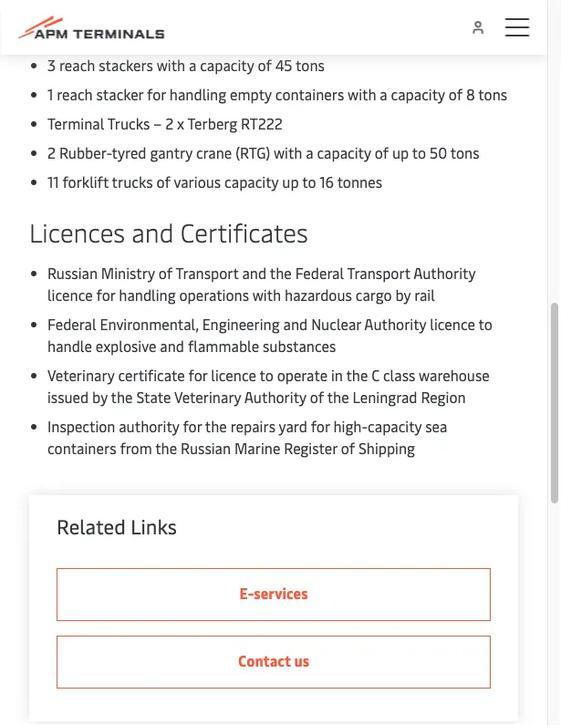 Task type: vqa. For each thing, say whether or not it's contained in the screenshot.
Date related to Gated out containers are moved to the table below after 3 days.
no



Task type: describe. For each thing, give the bounding box(es) containing it.
trucks
[[112, 172, 153, 192]]

16
[[320, 172, 334, 192]]

handling inside 'russian ministry of transport and the federal transport authority licence for handling operations with hazardous cargo by rail'
[[119, 285, 176, 305]]

containers inside inspection authority for the repairs yard for high-capacity sea containers from the russian marine register of shipping
[[47, 439, 116, 458]]

register
[[284, 439, 338, 458]]

contact us link
[[57, 637, 491, 690]]

the left state
[[111, 388, 133, 407]]

ministry
[[101, 263, 155, 283]]

russian inside inspection authority for the repairs yard for high-capacity sea containers from the russian marine register of shipping
[[181, 439, 231, 458]]

empty
[[230, 84, 272, 104]]

terminal
[[47, 114, 104, 133]]

(rtg)
[[236, 143, 270, 163]]

high-
[[334, 417, 368, 436]]

in
[[331, 366, 343, 385]]

nuclear
[[311, 315, 362, 334]]

0 horizontal spatial up
[[282, 172, 299, 192]]

by inside 'russian ministry of transport and the federal transport authority licence for handling operations with hazardous cargo by rail'
[[396, 285, 411, 305]]

by inside veterinary certificate for licence to operate in the c class warehouse issued by the state veterinary authority of the leningrad region
[[92, 388, 108, 407]]

marine
[[235, 439, 281, 458]]

licences and certificates
[[29, 215, 308, 250]]

x
[[177, 114, 185, 133]]

hazardous
[[285, 285, 352, 305]]

handle
[[47, 336, 92, 356]]

the left 'repairs'
[[205, 417, 227, 436]]

crane
[[196, 143, 232, 163]]

1 reach stacker for handling empty containers with a capacity of 8 tons
[[47, 84, 508, 104]]

cargo
[[356, 285, 392, 305]]

gantry
[[150, 143, 193, 163]]

reach for 3
[[59, 55, 95, 75]]

1 transport from the left
[[176, 263, 239, 283]]

2 rubber-tyred gantry crane (rtg) with a capacity of up to 50 tons
[[47, 143, 480, 163]]

operate
[[277, 366, 328, 385]]

operations
[[179, 285, 249, 305]]

certificates
[[180, 215, 308, 250]]

for up register
[[311, 417, 330, 436]]

environmental,
[[100, 315, 199, 334]]

trucks
[[107, 114, 150, 133]]

to inside federal environmental, engineering and nuclear authority licence to handle explosive and flammable substances
[[479, 315, 493, 334]]

1 vertical spatial a
[[380, 84, 388, 104]]

contact
[[238, 652, 291, 672]]

45
[[275, 55, 293, 75]]

with up 'tonnes'
[[348, 84, 377, 104]]

0 vertical spatial handling
[[170, 84, 227, 104]]

related
[[57, 514, 126, 541]]

the inside 'russian ministry of transport and the federal transport authority licence for handling operations with hazardous cargo by rail'
[[270, 263, 292, 283]]

licence inside 'russian ministry of transport and the federal transport authority licence for handling operations with hazardous cargo by rail'
[[47, 285, 93, 305]]

authority inside veterinary certificate for licence to operate in the c class warehouse issued by the state veterinary authority of the leningrad region
[[245, 388, 307, 407]]

inspection
[[47, 417, 115, 436]]

of inside veterinary certificate for licence to operate in the c class warehouse issued by the state veterinary authority of the leningrad region
[[310, 388, 324, 407]]

engineering
[[202, 315, 280, 334]]

forklift
[[62, 172, 109, 192]]

1
[[47, 84, 53, 104]]

e-services link
[[57, 569, 491, 622]]

terminal trucks – 2 x terberg rt222
[[47, 114, 283, 133]]

region
[[421, 388, 466, 407]]

federal environmental, engineering and nuclear authority licence to handle explosive and flammable substances
[[47, 315, 493, 356]]

veterinary certificate for licence to operate in the c class warehouse issued by the state veterinary authority of the leningrad region
[[47, 366, 490, 407]]

the down in
[[327, 388, 349, 407]]

stackers
[[99, 55, 153, 75]]

of left 45
[[258, 55, 272, 75]]

federal inside 'russian ministry of transport and the federal transport authority licence for handling operations with hazardous cargo by rail'
[[295, 263, 344, 283]]

to left 50
[[413, 143, 426, 163]]

various
[[174, 172, 221, 192]]

rt222
[[241, 114, 283, 133]]

the down authority
[[155, 439, 177, 458]]

3
[[47, 55, 56, 75]]

–
[[154, 114, 162, 133]]

2 vertical spatial tons
[[451, 143, 480, 163]]

inspection authority for the repairs yard for high-capacity sea containers from the russian marine register of shipping
[[47, 417, 448, 458]]

capacity up empty
[[200, 55, 254, 75]]

sea
[[426, 417, 448, 436]]

c
[[372, 366, 380, 385]]

repairs
[[231, 417, 276, 436]]

yard
[[279, 417, 308, 436]]

1 horizontal spatial containers
[[276, 84, 344, 104]]



Task type: locate. For each thing, give the bounding box(es) containing it.
for down ministry
[[96, 285, 115, 305]]

0 vertical spatial containers
[[276, 84, 344, 104]]

e-
[[240, 584, 254, 604]]

0 vertical spatial tons
[[296, 55, 325, 75]]

1 horizontal spatial up
[[393, 143, 409, 163]]

issued
[[47, 388, 89, 407]]

tonnes
[[337, 172, 383, 192]]

authority
[[119, 417, 179, 436]]

and down "certificates"
[[242, 263, 267, 283]]

1 vertical spatial handling
[[119, 285, 176, 305]]

veterinary up issued
[[47, 366, 115, 385]]

1 vertical spatial containers
[[47, 439, 116, 458]]

for up –
[[147, 84, 166, 104]]

shipping
[[359, 439, 415, 458]]

a right "(rtg)"
[[306, 143, 314, 163]]

for inside 'russian ministry of transport and the federal transport authority licence for handling operations with hazardous cargo by rail'
[[96, 285, 115, 305]]

1 vertical spatial reach
[[57, 84, 93, 104]]

1 horizontal spatial transport
[[347, 263, 411, 283]]

0 horizontal spatial by
[[92, 388, 108, 407]]

handling down ministry
[[119, 285, 176, 305]]

0 vertical spatial 2
[[165, 114, 174, 133]]

reach right the 1
[[57, 84, 93, 104]]

1 vertical spatial licence
[[430, 315, 476, 334]]

by left rail
[[396, 285, 411, 305]]

0 horizontal spatial transport
[[176, 263, 239, 283]]

authority up rail
[[414, 263, 476, 283]]

up left 50
[[393, 143, 409, 163]]

1 vertical spatial authority
[[365, 315, 427, 334]]

authority down cargo
[[365, 315, 427, 334]]

federal inside federal environmental, engineering and nuclear authority licence to handle explosive and flammable substances
[[47, 315, 96, 334]]

8
[[467, 84, 476, 104]]

by
[[396, 285, 411, 305], [92, 388, 108, 407]]

2 up 11
[[47, 143, 56, 163]]

0 horizontal spatial federal
[[47, 315, 96, 334]]

with inside 'russian ministry of transport and the federal transport authority licence for handling operations with hazardous cargo by rail'
[[253, 285, 281, 305]]

capacity
[[200, 55, 254, 75], [391, 84, 445, 104], [317, 143, 371, 163], [225, 172, 279, 192], [368, 417, 422, 436]]

0 vertical spatial a
[[189, 55, 197, 75]]

0 horizontal spatial a
[[189, 55, 197, 75]]

1 vertical spatial tons
[[479, 84, 508, 104]]

explosive
[[96, 336, 157, 356]]

of up 'tonnes'
[[375, 143, 389, 163]]

0 vertical spatial up
[[393, 143, 409, 163]]

tyred
[[112, 143, 147, 163]]

rail
[[415, 285, 435, 305]]

licence down the flammable
[[211, 366, 257, 385]]

transport
[[176, 263, 239, 283], [347, 263, 411, 283]]

capacity left '8'
[[391, 84, 445, 104]]

veterinary down the flammable
[[174, 388, 241, 407]]

reach for 1
[[57, 84, 93, 104]]

equipment
[[29, 7, 152, 42]]

for right authority
[[183, 417, 202, 436]]

with up engineering
[[253, 285, 281, 305]]

authority inside federal environmental, engineering and nuclear authority licence to handle explosive and flammable substances
[[365, 315, 427, 334]]

1 horizontal spatial licence
[[211, 366, 257, 385]]

3 reach stackers with a capacity of 45 tons
[[47, 55, 325, 75]]

containers
[[276, 84, 344, 104], [47, 439, 116, 458]]

11
[[47, 172, 59, 192]]

reach right 3
[[59, 55, 95, 75]]

of right ministry
[[159, 263, 173, 283]]

1 vertical spatial russian
[[181, 439, 231, 458]]

capacity inside inspection authority for the repairs yard for high-capacity sea containers from the russian marine register of shipping
[[368, 417, 422, 436]]

11 forklift trucks of various capacity up to 16 tonnes
[[47, 172, 383, 192]]

substances
[[263, 336, 336, 356]]

containers down inspection
[[47, 439, 116, 458]]

tons right '8'
[[479, 84, 508, 104]]

flammable
[[188, 336, 259, 356]]

contact us
[[238, 652, 310, 672]]

to up warehouse
[[479, 315, 493, 334]]

2 transport from the left
[[347, 263, 411, 283]]

up
[[393, 143, 409, 163], [282, 172, 299, 192]]

1 horizontal spatial by
[[396, 285, 411, 305]]

of down operate
[[310, 388, 324, 407]]

0 vertical spatial reach
[[59, 55, 95, 75]]

with right stackers
[[157, 55, 185, 75]]

services
[[254, 584, 308, 604]]

and
[[132, 215, 174, 250], [242, 263, 267, 283], [284, 315, 308, 334], [160, 336, 184, 356]]

and down "environmental,"
[[160, 336, 184, 356]]

a left '8'
[[380, 84, 388, 104]]

for
[[147, 84, 166, 104], [96, 285, 115, 305], [189, 366, 208, 385], [183, 417, 202, 436], [311, 417, 330, 436]]

of
[[258, 55, 272, 75], [449, 84, 463, 104], [375, 143, 389, 163], [157, 172, 171, 192], [159, 263, 173, 283], [310, 388, 324, 407], [341, 439, 355, 458]]

2 horizontal spatial licence
[[430, 315, 476, 334]]

2
[[165, 114, 174, 133], [47, 143, 56, 163]]

certificate
[[118, 366, 185, 385]]

0 horizontal spatial veterinary
[[47, 366, 115, 385]]

1 vertical spatial veterinary
[[174, 388, 241, 407]]

0 vertical spatial veterinary
[[47, 366, 115, 385]]

licence up handle
[[47, 285, 93, 305]]

leningrad
[[353, 388, 418, 407]]

russian down licences
[[47, 263, 98, 283]]

to inside veterinary certificate for licence to operate in the c class warehouse issued by the state veterinary authority of the leningrad region
[[260, 366, 274, 385]]

50
[[430, 143, 448, 163]]

warehouse
[[419, 366, 490, 385]]

class
[[383, 366, 416, 385]]

for down the flammable
[[189, 366, 208, 385]]

0 vertical spatial by
[[396, 285, 411, 305]]

0 vertical spatial russian
[[47, 263, 98, 283]]

tons right 45
[[296, 55, 325, 75]]

2 vertical spatial licence
[[211, 366, 257, 385]]

licences
[[29, 215, 125, 250]]

reach
[[59, 55, 95, 75], [57, 84, 93, 104]]

0 horizontal spatial containers
[[47, 439, 116, 458]]

0 horizontal spatial licence
[[47, 285, 93, 305]]

federal
[[295, 263, 344, 283], [47, 315, 96, 334]]

transport up cargo
[[347, 263, 411, 283]]

handling
[[170, 84, 227, 104], [119, 285, 176, 305]]

0 horizontal spatial russian
[[47, 263, 98, 283]]

0 vertical spatial licence
[[47, 285, 93, 305]]

with right "(rtg)"
[[274, 143, 303, 163]]

1 vertical spatial 2
[[47, 143, 56, 163]]

federal up hazardous
[[295, 263, 344, 283]]

of down gantry
[[157, 172, 171, 192]]

and up the substances
[[284, 315, 308, 334]]

1 vertical spatial federal
[[47, 315, 96, 334]]

the
[[270, 263, 292, 283], [346, 366, 368, 385], [111, 388, 133, 407], [327, 388, 349, 407], [205, 417, 227, 436], [155, 439, 177, 458]]

russian left marine
[[181, 439, 231, 458]]

state
[[136, 388, 171, 407]]

for inside veterinary certificate for licence to operate in the c class warehouse issued by the state veterinary authority of the leningrad region
[[189, 366, 208, 385]]

authority up yard
[[245, 388, 307, 407]]

related links
[[57, 514, 177, 541]]

stacker
[[96, 84, 144, 104]]

containers down 45
[[276, 84, 344, 104]]

and up ministry
[[132, 215, 174, 250]]

2 vertical spatial a
[[306, 143, 314, 163]]

of down high-
[[341, 439, 355, 458]]

the left "c"
[[346, 366, 368, 385]]

0 vertical spatial federal
[[295, 263, 344, 283]]

1 horizontal spatial 2
[[165, 114, 174, 133]]

tons right 50
[[451, 143, 480, 163]]

0 vertical spatial authority
[[414, 263, 476, 283]]

1 vertical spatial up
[[282, 172, 299, 192]]

1 horizontal spatial a
[[306, 143, 314, 163]]

2 horizontal spatial a
[[380, 84, 388, 104]]

authority
[[414, 263, 476, 283], [365, 315, 427, 334], [245, 388, 307, 407]]

1 vertical spatial by
[[92, 388, 108, 407]]

up left 16
[[282, 172, 299, 192]]

0 horizontal spatial 2
[[47, 143, 56, 163]]

authority inside 'russian ministry of transport and the federal transport authority licence for handling operations with hazardous cargo by rail'
[[414, 263, 476, 283]]

of inside inspection authority for the repairs yard for high-capacity sea containers from the russian marine register of shipping
[[341, 439, 355, 458]]

to
[[413, 143, 426, 163], [302, 172, 316, 192], [479, 315, 493, 334], [260, 366, 274, 385]]

by right issued
[[92, 388, 108, 407]]

capacity up the shipping
[[368, 417, 422, 436]]

capacity up 'tonnes'
[[317, 143, 371, 163]]

a
[[189, 55, 197, 75], [380, 84, 388, 104], [306, 143, 314, 163]]

terberg
[[188, 114, 237, 133]]

2 vertical spatial authority
[[245, 388, 307, 407]]

veterinary
[[47, 366, 115, 385], [174, 388, 241, 407]]

1 horizontal spatial russian
[[181, 439, 231, 458]]

from
[[120, 439, 152, 458]]

federal up handle
[[47, 315, 96, 334]]

us
[[294, 652, 310, 672]]

rubber-
[[59, 143, 112, 163]]

of inside 'russian ministry of transport and the federal transport authority licence for handling operations with hazardous cargo by rail'
[[159, 263, 173, 283]]

russian inside 'russian ministry of transport and the federal transport authority licence for handling operations with hazardous cargo by rail'
[[47, 263, 98, 283]]

russian
[[47, 263, 98, 283], [181, 439, 231, 458]]

a up terberg
[[189, 55, 197, 75]]

1 horizontal spatial federal
[[295, 263, 344, 283]]

handling down 3 reach stackers with a capacity of 45 tons
[[170, 84, 227, 104]]

to left 16
[[302, 172, 316, 192]]

2 left x
[[165, 114, 174, 133]]

russian ministry of transport and the federal transport authority licence for handling operations with hazardous cargo by rail
[[47, 263, 476, 305]]

tons
[[296, 55, 325, 75], [479, 84, 508, 104], [451, 143, 480, 163]]

links
[[131, 514, 177, 541]]

licence down rail
[[430, 315, 476, 334]]

licence inside federal environmental, engineering and nuclear authority licence to handle explosive and flammable substances
[[430, 315, 476, 334]]

1 horizontal spatial veterinary
[[174, 388, 241, 407]]

licence
[[47, 285, 93, 305], [430, 315, 476, 334], [211, 366, 257, 385]]

licence inside veterinary certificate for licence to operate in the c class warehouse issued by the state veterinary authority of the leningrad region
[[211, 366, 257, 385]]

and inside 'russian ministry of transport and the federal transport authority licence for handling operations with hazardous cargo by rail'
[[242, 263, 267, 283]]

of left '8'
[[449, 84, 463, 104]]

with
[[157, 55, 185, 75], [348, 84, 377, 104], [274, 143, 303, 163], [253, 285, 281, 305]]

transport up operations
[[176, 263, 239, 283]]

e-services
[[240, 584, 308, 604]]

to left operate
[[260, 366, 274, 385]]

the up hazardous
[[270, 263, 292, 283]]

capacity down "(rtg)"
[[225, 172, 279, 192]]



